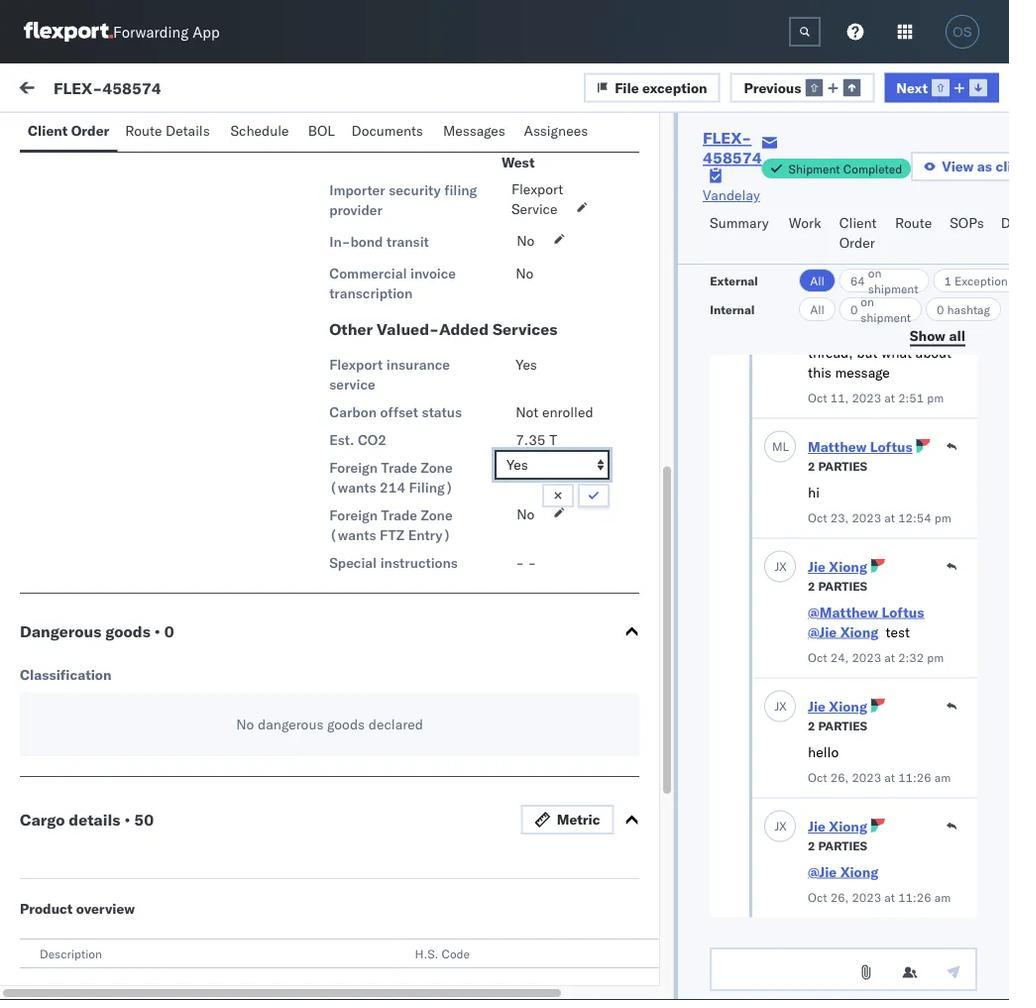 Task type: vqa. For each thing, say whether or not it's contained in the screenshot.
by
no



Task type: locate. For each thing, give the bounding box(es) containing it.
2 vertical spatial jie
[[808, 819, 826, 836]]

route for route
[[896, 214, 933, 232]]

client order down my work
[[28, 122, 109, 139]]

1 parties from the top
[[819, 460, 868, 475]]

@jie
[[808, 624, 837, 641], [808, 864, 837, 881]]

schedule button
[[223, 113, 300, 152]]

vandelay for vandelay west
[[502, 134, 563, 151]]

pm
[[928, 391, 945, 406], [935, 511, 952, 526], [928, 651, 945, 666]]

1 8, from the top
[[373, 677, 386, 694]]

2 j x from the top
[[775, 699, 787, 714]]

(wants inside foreign trade zone (wants ftz entry)
[[329, 527, 376, 544]]

j z for dec 8, 2026, 6:38 pm pst
[[68, 753, 77, 765]]

of for record
[[389, 134, 402, 151]]

product overview
[[20, 901, 135, 918]]

test up dangerous goods • 0
[[140, 572, 167, 589]]

category
[[561, 172, 610, 187]]

external inside button
[[32, 126, 84, 143]]

all
[[950, 327, 966, 344]]

external for external (0)
[[32, 126, 84, 143]]

vandelay for vandelay
[[703, 186, 761, 204]]

3 x from the top
[[780, 819, 787, 834]]

description up ttt
[[40, 947, 102, 962]]

0 vertical spatial @jie
[[808, 624, 837, 641]]

0 horizontal spatial flexport
[[329, 356, 383, 373]]

- -
[[516, 106, 537, 124], [516, 554, 537, 572]]

1 vertical spatial importer
[[329, 182, 385, 199]]

all for 64
[[810, 273, 825, 288]]

1 vertical spatial zone
[[421, 507, 453, 524]]

oct inside @jie xiong oct 26, 2023 at 11:26 am
[[808, 891, 828, 906]]

1 vertical spatial this
[[808, 364, 832, 381]]

j z up @
[[68, 663, 77, 676]]

2 up hi
[[808, 460, 816, 475]]

internal (0)
[[133, 126, 211, 143]]

jason-test zhao down the 50 at the bottom left of the page
[[96, 840, 201, 857]]

2 (wants from the top
[[329, 527, 376, 544]]

None text field
[[790, 17, 821, 47]]

zhao for ttttt
[[170, 840, 201, 857]]

no
[[517, 232, 535, 249], [516, 265, 534, 282], [517, 506, 535, 523], [236, 716, 254, 734]]

message inside button
[[147, 81, 205, 99]]

1 vertical spatial goods
[[327, 716, 365, 734]]

12:35
[[440, 320, 479, 337]]

jie xiong up @jie xiong oct 26, 2023 at 11:26 am
[[808, 819, 868, 836]]

1 vertical spatial (wants
[[329, 527, 376, 544]]

2 20, from the top
[[373, 320, 394, 337]]

message up route details
[[147, 81, 205, 99]]

message inside button
[[230, 126, 289, 143]]

2 6:38 from the top
[[432, 855, 462, 873]]

2026, down the filing)
[[398, 498, 437, 516]]

1 vertical spatial 17,
[[373, 588, 394, 605]]

0 vertical spatial 26,
[[831, 771, 849, 786]]

dec 8, 2026, 6:38 pm pst down declared
[[345, 766, 514, 784]]

8, for jason-test zhao
[[373, 766, 386, 784]]

details
[[69, 810, 120, 830]]

3 am from the top
[[483, 409, 504, 427]]

2 up @matthew
[[808, 580, 816, 595]]

cli
[[996, 158, 1010, 175]]

xiong inside @jie xiong oct 26, 2023 at 11:26 am
[[841, 864, 879, 881]]

external (0)
[[32, 126, 113, 143]]

0 vertical spatial @jie xiong button
[[808, 624, 879, 641]]

1 vertical spatial on
[[861, 294, 875, 309]]

offset
[[380, 404, 418, 421]]

at inside @jie xiong oct 26, 2023 at 11:26 am
[[885, 891, 896, 906]]

0 vertical spatial jie xiong button
[[808, 559, 868, 576]]

dec 20, 2026, 12:35 am pst
[[345, 320, 532, 337]]

zhao for ttt
[[170, 929, 201, 946]]

in-
[[329, 233, 351, 250]]

1 vertical spatial all button
[[800, 298, 836, 321]]

test for dec 8, 2026, 6:38 pm pst
[[140, 750, 167, 768]]

5 2023 from the top
[[852, 891, 882, 906]]

jie xiong for @jie
[[808, 819, 868, 836]]

zone inside "foreign trade zone (wants 214 filing)"
[[421, 459, 453, 477]]

3 resize handle column header from the left
[[743, 166, 767, 1001]]

0 horizontal spatial vandelay
[[502, 134, 563, 151]]

3 2 from the top
[[808, 720, 816, 734]]

1 vertical spatial am
[[935, 891, 951, 906]]

1 jason-test zhao from the top
[[96, 572, 201, 589]]

0 vertical spatial work
[[57, 76, 108, 104]]

dec
[[345, 231, 369, 248], [345, 320, 369, 337], [345, 409, 369, 427], [345, 498, 369, 516], [345, 588, 369, 605], [345, 677, 369, 694], [345, 766, 369, 784], [345, 855, 369, 873], [345, 945, 369, 962]]

dec 20, 2026, 12:36 am pst
[[345, 231, 532, 248]]

west
[[502, 154, 535, 171]]

2026, down declared
[[389, 766, 428, 784]]

2 jason-test zhao from the top
[[96, 661, 201, 678]]

1 vertical spatial jie
[[808, 699, 826, 716]]

0 vertical spatial foreign
[[329, 459, 378, 477]]

jason- for dec 8, 2026, 6:38 pm pst
[[96, 750, 140, 768]]

shipment down 64 on shipment
[[861, 310, 911, 325]]

1 jason- from the top
[[96, 572, 140, 589]]

message left list
[[230, 126, 289, 143]]

shipment inside 64 on shipment
[[869, 281, 919, 296]]

1 vertical spatial of
[[101, 983, 116, 998]]

1 vertical spatial client order button
[[832, 205, 888, 264]]

dec 17, 2026, 6:47 pm pst
[[345, 498, 523, 516], [345, 588, 523, 605]]

message for message list
[[230, 126, 289, 143]]

0 vertical spatial all
[[810, 273, 825, 288]]

2 parties down the matthew
[[808, 460, 868, 475]]

jie up hello
[[808, 699, 826, 716]]

2 all button from the top
[[800, 298, 836, 321]]

2023 inside @jie xiong oct 26, 2023 at 11:26 am
[[852, 891, 882, 906]]

1 vertical spatial •
[[124, 810, 130, 830]]

test
[[60, 606, 84, 623], [886, 624, 910, 641]]

(wants for foreign trade zone (wants 214 filing)
[[329, 479, 376, 496]]

1 vertical spatial @jie
[[808, 864, 837, 881]]

1 horizontal spatial external
[[710, 273, 758, 288]]

2
[[808, 460, 816, 475], [808, 580, 816, 595], [808, 720, 816, 734], [808, 840, 816, 855]]

external down my work
[[32, 126, 84, 143]]

test down dangerous goods • 0
[[140, 661, 167, 678]]

transit
[[387, 233, 429, 250]]

description down ttt
[[20, 983, 97, 998]]

1 2 parties button from the top
[[808, 458, 868, 475]]

my
[[20, 76, 51, 104]]

am for 12:36
[[483, 231, 504, 248]]

this up 'thread,'
[[808, 324, 832, 342]]

matthew loftus
[[808, 439, 913, 456]]

jason- down 'details'
[[96, 840, 140, 857]]

all button up 'thread,'
[[800, 298, 836, 321]]

1 vertical spatial trade
[[381, 507, 418, 524]]

previous button
[[731, 73, 875, 102]]

1 6:38 from the top
[[432, 766, 462, 784]]

2 for hello
[[808, 720, 816, 734]]

0 vertical spatial j x
[[775, 559, 787, 574]]

2 am from the top
[[483, 320, 504, 337]]

on for 0
[[861, 294, 875, 309]]

4 2023 from the top
[[852, 771, 882, 786]]

order inside client order
[[840, 234, 876, 251]]

1 vertical spatial foreign
[[329, 507, 378, 524]]

flexport for importer security filing provider
[[512, 181, 564, 198]]

1 vertical spatial @jie xiong button
[[808, 864, 879, 881]]

2 am from the top
[[935, 891, 951, 906]]

zone for foreign trade zone (wants 214 filing)
[[421, 459, 453, 477]]

3 parties from the top
[[819, 720, 868, 734]]

1 horizontal spatial route
[[896, 214, 933, 232]]

1 vertical spatial 11:26
[[899, 891, 932, 906]]

client order button down my work
[[20, 113, 117, 152]]

2 parties button up @jie xiong oct 26, 2023 at 11:26 am
[[808, 838, 868, 855]]

2 vertical spatial j z
[[68, 931, 77, 944]]

(wants left 214
[[329, 479, 376, 496]]

0
[[851, 302, 858, 317], [937, 302, 945, 317], [164, 622, 174, 642]]

route inside button
[[896, 214, 933, 232]]

@jie inside @jie xiong oct 26, 2023 at 11:26 am
[[808, 864, 837, 881]]

3 8, from the top
[[373, 855, 386, 873]]

0 vertical spatial description
[[40, 947, 102, 962]]

2 for @jie
[[808, 840, 816, 855]]

0 horizontal spatial message
[[147, 81, 205, 99]]

2 8, from the top
[[373, 766, 386, 784]]

foreign inside foreign trade zone (wants ftz entry)
[[329, 507, 378, 524]]

4 2 from the top
[[808, 840, 816, 855]]

test up classification
[[60, 606, 84, 623]]

0 vertical spatial •
[[155, 622, 160, 642]]

all left 64 at the top right of the page
[[810, 273, 825, 288]]

1 all from the top
[[810, 273, 825, 288]]

1 vertical spatial 6:47
[[440, 588, 471, 605]]

jie xiong button
[[808, 559, 868, 576], [808, 699, 868, 716], [808, 819, 868, 836]]

2 resize handle column header from the left
[[528, 166, 551, 1001]]

client down "my"
[[28, 122, 68, 139]]

0 vertical spatial - -
[[516, 106, 537, 124]]

1 horizontal spatial of
[[389, 134, 402, 151]]

11:26 inside hello oct 26, 2023 at 11:26 am
[[899, 771, 932, 786]]

parties down the matthew
[[819, 460, 868, 475]]

added
[[439, 319, 489, 339]]

0 vertical spatial 6:47
[[440, 498, 471, 516]]

summary button
[[702, 205, 781, 264]]

zone up the filing)
[[421, 459, 453, 477]]

0 vertical spatial trade
[[381, 459, 418, 477]]

order down flex-458574 at left
[[71, 122, 109, 139]]

next
[[897, 79, 928, 96]]

test for test
[[140, 572, 167, 589]]

description
[[40, 947, 102, 962], [20, 983, 97, 998]]

forwarding app
[[113, 22, 220, 41]]

2 z from the top
[[71, 753, 77, 765]]

(wants
[[329, 479, 376, 496], [329, 527, 376, 544]]

2 dec from the top
[[345, 320, 369, 337]]

trade up 214
[[381, 459, 418, 477]]

0 vertical spatial dec 17, 2026, 6:47 pm pst
[[345, 498, 523, 516]]

3 2 parties button from the top
[[808, 718, 868, 735]]

@jie for @jie xiong oct 26, 2023 at 11:26 am
[[808, 864, 837, 881]]

3 jason-test zhao from the top
[[96, 750, 201, 768]]

1 vertical spatial dec 17, 2026, 6:47 pm pst
[[345, 588, 523, 605]]

order up 64 at the top right of the page
[[840, 234, 876, 251]]

sops button
[[943, 205, 994, 264]]

flexport inside the flexport insurance service
[[329, 356, 383, 373]]

0 vertical spatial loftus
[[871, 439, 913, 456]]

5 dec from the top
[[345, 588, 369, 605]]

special
[[329, 554, 377, 572]]

1 vertical spatial 20,
[[373, 320, 394, 337]]

1 vertical spatial pm
[[935, 511, 952, 526]]

2 vertical spatial am
[[483, 409, 504, 427]]

1 am from the top
[[935, 771, 951, 786]]

2 up @jie xiong oct 26, 2023 at 11:26 am
[[808, 840, 816, 855]]

jason-test zhao for test
[[96, 572, 201, 589]]

3 j x from the top
[[775, 819, 787, 834]]

(0) for external (0)
[[87, 126, 113, 143]]

17, down 214
[[373, 498, 394, 516]]

1 horizontal spatial work
[[821, 172, 847, 187]]

route for route details
[[125, 122, 162, 139]]

5 jason- from the top
[[96, 929, 140, 946]]

0 horizontal spatial external
[[32, 126, 84, 143]]

1 @jie from the top
[[808, 624, 837, 641]]

oct 11, 2023 at 2:51 pm
[[808, 391, 945, 406]]

test up 2:32
[[886, 624, 910, 641]]

am right 12:36
[[483, 231, 504, 248]]

all button for 0
[[800, 298, 836, 321]]

j x
[[775, 559, 787, 574], [775, 699, 787, 714], [775, 819, 787, 834]]

flex- inside flex- 458574 link
[[703, 128, 752, 148]]

• right dangerous
[[155, 622, 160, 642]]

2 jie xiong button from the top
[[808, 699, 868, 716]]

importer inside importer security filing provider
[[329, 182, 385, 199]]

2 up hello
[[808, 720, 816, 734]]

2 jie xiong from the top
[[808, 699, 868, 716]]

4 8, from the top
[[373, 945, 386, 962]]

2 26, from the top
[[831, 891, 849, 906]]

jie xiong button up hello
[[808, 699, 868, 716]]

(0) inside button
[[185, 126, 211, 143]]

0 horizontal spatial (0)
[[87, 126, 113, 143]]

1 vertical spatial flexport
[[329, 356, 383, 373]]

jason- up liu
[[96, 661, 140, 678]]

parties for @jie
[[819, 840, 868, 855]]

jie down hello
[[808, 819, 826, 836]]

3 2 parties from the top
[[808, 720, 868, 734]]

2 2023 from the top
[[852, 511, 882, 526]]

1 horizontal spatial vandelay
[[703, 186, 761, 204]]

@matthew
[[808, 604, 879, 621]]

test down the 50 at the bottom left of the page
[[140, 840, 167, 857]]

customs
[[376, 106, 431, 124]]

0 vertical spatial vandelay
[[502, 134, 563, 151]]

on for 64
[[869, 265, 882, 280]]

0 for on
[[851, 302, 858, 317]]

2 importer from the top
[[329, 182, 385, 199]]

am right 12:35
[[483, 320, 504, 337]]

3 zhao from the top
[[170, 750, 201, 768]]

2 parties button up hello
[[808, 718, 868, 735]]

3 jie xiong button from the top
[[808, 819, 868, 836]]

view as cli button
[[912, 152, 1010, 182]]

12:36
[[440, 231, 479, 248]]

jason-test zhao
[[96, 572, 201, 589], [96, 661, 201, 678], [96, 750, 201, 768], [96, 840, 201, 857], [96, 929, 201, 946]]

test for ttt
[[140, 929, 167, 946]]

0 horizontal spatial route
[[125, 122, 162, 139]]

1 vertical spatial client
[[840, 214, 877, 232]]

0 vertical spatial (wants
[[329, 479, 376, 496]]

1 dec from the top
[[345, 231, 369, 248]]

• left the 50 at the bottom left of the page
[[124, 810, 130, 830]]

0 horizontal spatial of
[[101, 983, 116, 998]]

5 at from the top
[[885, 891, 896, 906]]

ttt
[[60, 963, 75, 980]]

test up description of goods
[[140, 929, 167, 946]]

0 vertical spatial order
[[71, 122, 109, 139]]

bol
[[308, 122, 335, 139]]

1 exception
[[945, 273, 1009, 288]]

client order button
[[20, 113, 117, 152], [832, 205, 888, 264]]

4 2 parties from the top
[[808, 840, 868, 855]]

jason-test zhao for ttt
[[96, 929, 201, 946]]

carbon
[[329, 404, 377, 421]]

zhao for test
[[170, 572, 201, 589]]

provider
[[329, 201, 383, 219]]

external for external
[[710, 273, 758, 288]]

17, down the special instructions at the bottom of the page
[[373, 588, 394, 605]]

3 jie from the top
[[808, 819, 826, 836]]

0 vertical spatial all button
[[800, 269, 836, 293]]

shipment inside the 0 on shipment
[[861, 310, 911, 325]]

jie xiong button up @matthew
[[808, 559, 868, 576]]

jie xiong up @matthew
[[808, 559, 868, 576]]

foreign inside "foreign trade zone (wants 214 filing)"
[[329, 459, 378, 477]]

x for hello
[[780, 699, 787, 714]]

item/shipment
[[850, 172, 932, 187]]

2 vertical spatial goods
[[119, 983, 161, 998]]

description for description
[[40, 947, 102, 962]]

20, up commercial
[[373, 231, 394, 248]]

jason-test zhao up dangerous goods • 0
[[96, 572, 201, 589]]

4 parties from the top
[[819, 840, 868, 855]]

2023 inside hi oct 23, 2023 at 12:54 pm
[[852, 511, 882, 526]]

bol button
[[300, 113, 344, 152]]

0 vertical spatial client
[[28, 122, 68, 139]]

loftus up 2:32
[[882, 604, 925, 621]]

1 vertical spatial loftus
[[882, 604, 925, 621]]

forwarding app link
[[24, 22, 220, 42]]

trade inside foreign trade zone (wants ftz entry)
[[381, 507, 418, 524]]

trade
[[381, 459, 418, 477], [381, 507, 418, 524]]

1 (0) from the left
[[87, 126, 113, 143]]

64 on shipment
[[851, 265, 919, 296]]

1 (wants from the top
[[329, 479, 376, 496]]

pm right 2:32
[[928, 651, 945, 666]]

11:26
[[899, 771, 932, 786], [899, 891, 932, 906]]

this down 'thread,'
[[808, 364, 832, 381]]

internal inside button
[[133, 126, 182, 143]]

jie xiong up hello
[[808, 699, 868, 716]]

zhao
[[170, 572, 201, 589], [170, 661, 201, 678], [170, 750, 201, 768], [170, 840, 201, 857], [170, 929, 201, 946]]

1 dec 8, 2026, 6:38 pm pst from the top
[[345, 766, 514, 784]]

0 vertical spatial importer
[[329, 134, 385, 151]]

2 @jie from the top
[[808, 864, 837, 881]]

of for goods
[[101, 983, 116, 998]]

service
[[329, 376, 376, 393]]

client order up 64 at the top right of the page
[[840, 214, 877, 251]]

jason-test zhao up liu
[[96, 661, 201, 678]]

importer up provider
[[329, 182, 385, 199]]

hi oct 23, 2023 at 12:54 pm
[[808, 484, 952, 526]]

trade for ftz
[[381, 507, 418, 524]]

message
[[836, 364, 891, 381]]

1 vertical spatial test
[[886, 624, 910, 641]]

0 inside the 0 on shipment
[[851, 302, 858, 317]]

0 for hashtag
[[937, 302, 945, 317]]

shipment for 0 on shipment
[[861, 310, 911, 325]]

0 vertical spatial client order
[[28, 122, 109, 139]]

2 j z from the top
[[68, 753, 77, 765]]

yes
[[516, 356, 538, 373]]

0 horizontal spatial test
[[60, 606, 84, 623]]

route left the details
[[125, 122, 162, 139]]

2 parties button
[[808, 458, 868, 475], [808, 578, 868, 595], [808, 718, 868, 735], [808, 838, 868, 855]]

instructions
[[381, 554, 458, 572]]

2 vertical spatial 20,
[[373, 409, 394, 427]]

2026, up dec 8, 2026, 6:37 pm pst
[[389, 855, 428, 873]]

jason-test zhao for dec 8, 2026, 6:38 pm pst
[[96, 750, 201, 768]]

4 at from the top
[[885, 771, 896, 786]]

z down the product overview
[[71, 931, 77, 944]]

26,
[[831, 771, 849, 786], [831, 891, 849, 906]]

1 jie xiong button from the top
[[808, 559, 868, 576]]

0 vertical spatial 20,
[[373, 231, 394, 248]]

am right '12:33'
[[483, 409, 504, 427]]

zone inside foreign trade zone (wants ftz entry)
[[421, 507, 453, 524]]

0 vertical spatial on
[[869, 265, 882, 280]]

jie up @matthew
[[808, 559, 826, 576]]

special instructions
[[329, 554, 458, 572]]

parties for hello
[[819, 720, 868, 734]]

1 17, from the top
[[373, 498, 394, 516]]

1 horizontal spatial message
[[230, 126, 289, 143]]

0 vertical spatial of
[[389, 134, 402, 151]]

shipment right 64 at the top right of the page
[[869, 281, 919, 296]]

1 horizontal spatial client
[[840, 214, 877, 232]]

1 horizontal spatial 0
[[851, 302, 858, 317]]

1 vertical spatial external
[[710, 273, 758, 288]]

0 vertical spatial jie xiong
[[808, 559, 868, 576]]

4 jason-test zhao from the top
[[96, 840, 201, 857]]

5 oct from the top
[[808, 891, 828, 906]]

(wants inside "foreign trade zone (wants 214 filing)"
[[329, 479, 376, 496]]

3 20, from the top
[[373, 409, 394, 427]]

5 jason-test zhao from the top
[[96, 929, 201, 946]]

pm right 2:51
[[928, 391, 945, 406]]

1 horizontal spatial order
[[840, 234, 876, 251]]

4 jason- from the top
[[96, 840, 140, 857]]

schedule
[[231, 122, 289, 139]]

1 horizontal spatial internal
[[710, 302, 755, 317]]

on inside the 0 on shipment
[[861, 294, 875, 309]]

external down summary button
[[710, 273, 758, 288]]

2026, left 6:37 on the left bottom of page
[[389, 945, 428, 962]]

1 vertical spatial am
[[483, 320, 504, 337]]

1 horizontal spatial (0)
[[185, 126, 211, 143]]

3 test from the top
[[140, 750, 167, 768]]

parties up @jie xiong oct 26, 2023 at 11:26 am
[[819, 840, 868, 855]]

1 vertical spatial x
[[780, 699, 787, 714]]

2 zone from the top
[[421, 507, 453, 524]]

2 parties up hello
[[808, 720, 868, 734]]

0 vertical spatial 6:38
[[432, 766, 462, 784]]

(0) inside button
[[87, 126, 113, 143]]

jason- for test
[[96, 572, 140, 589]]

test up the 50 at the bottom left of the page
[[140, 750, 167, 768]]

all
[[810, 273, 825, 288], [810, 302, 825, 317]]

2 parties button for hello
[[808, 718, 868, 735]]

2 all from the top
[[810, 302, 825, 317]]

route down item/shipment
[[896, 214, 933, 232]]

dec 8, 2026, 6:38 pm pst for jason-test zhao
[[345, 766, 514, 784]]

xiong for jie xiong button corresponding to hello
[[830, 699, 868, 716]]

flexport insurance service
[[329, 356, 450, 393]]

1 2 parties from the top
[[808, 460, 868, 475]]

trade inside "foreign trade zone (wants 214 filing)"
[[381, 459, 418, 477]]

1 zhao from the top
[[170, 572, 201, 589]]

trade for 214
[[381, 459, 418, 477]]

at
[[885, 391, 896, 406], [885, 511, 896, 526], [885, 651, 896, 666], [885, 771, 896, 786], [885, 891, 896, 906]]

2 17, from the top
[[373, 588, 394, 605]]

2 vertical spatial pm
[[928, 651, 945, 666]]

show
[[910, 327, 946, 344]]

pm right 12:54
[[935, 511, 952, 526]]

jason-test zhao up the 50 at the bottom left of the page
[[96, 750, 201, 768]]

2 trade from the top
[[381, 507, 418, 524]]

1 2 from the top
[[808, 460, 816, 475]]

on right 64 at the top right of the page
[[869, 265, 882, 280]]

as
[[978, 158, 993, 175]]

5 zhao from the top
[[170, 929, 201, 946]]

route inside button
[[125, 122, 162, 139]]

1 vertical spatial description
[[20, 983, 97, 998]]

on inside 64 on shipment
[[869, 265, 882, 280]]

dec 8, 2026, 6:38 pm pst up dec 8, 2026, 6:37 pm pst
[[345, 855, 514, 873]]

6:47
[[440, 498, 471, 516], [440, 588, 471, 605]]

client order button up 64 at the top right of the page
[[832, 205, 888, 264]]

1 horizontal spatial •
[[155, 622, 160, 642]]

1 am from the top
[[483, 231, 504, 248]]

jason-test zhao down overview at the bottom left of the page
[[96, 929, 201, 946]]

1 vertical spatial j x
[[775, 699, 787, 714]]

0 horizontal spatial client
[[28, 122, 68, 139]]

jason- down overview at the bottom left of the page
[[96, 929, 140, 946]]

1 vertical spatial message
[[230, 126, 289, 143]]

importer down 'import'
[[329, 134, 385, 151]]

2 vertical spatial j x
[[775, 819, 787, 834]]

0 horizontal spatial client order button
[[20, 113, 117, 152]]

zone up entry)
[[421, 507, 453, 524]]

xiong
[[830, 559, 868, 576], [841, 624, 879, 641], [830, 699, 868, 716], [830, 819, 868, 836], [841, 864, 879, 881]]

1 @jie xiong button from the top
[[808, 624, 879, 641]]

2 test from the top
[[140, 661, 167, 678]]

3 oct from the top
[[808, 651, 828, 666]]

z up tao
[[71, 663, 77, 676]]

no down 7.35
[[517, 506, 535, 523]]

2 2 parties button from the top
[[808, 578, 868, 595]]

pm for oct 24, 2023 at 2:32 pm
[[928, 651, 945, 666]]

2 parties button down the matthew
[[808, 458, 868, 475]]

3 j z from the top
[[68, 931, 77, 944]]

goods down overview at the bottom left of the page
[[119, 983, 161, 998]]

2 x from the top
[[780, 699, 787, 714]]

6:47 down instructions at the left bottom of page
[[440, 588, 471, 605]]

jie for hello
[[808, 699, 826, 716]]

j z down @
[[68, 753, 77, 765]]

filing
[[445, 182, 477, 199]]

exception
[[955, 273, 1009, 288]]

0 vertical spatial shipment
[[869, 281, 919, 296]]

1 vertical spatial client order
[[840, 214, 877, 251]]

2023
[[852, 391, 882, 406], [852, 511, 882, 526], [852, 651, 882, 666], [852, 771, 882, 786], [852, 891, 882, 906]]

1 vertical spatial all
[[810, 302, 825, 317]]

am inside @jie xiong oct 26, 2023 at 11:26 am
[[935, 891, 951, 906]]

of down import customs agent
[[389, 134, 402, 151]]

resize handle column header
[[312, 166, 336, 1001], [528, 166, 551, 1001], [743, 166, 767, 1001], [959, 166, 983, 1001]]

4 zhao from the top
[[170, 840, 201, 857]]

20, down transcription
[[373, 320, 394, 337]]

am
[[483, 231, 504, 248], [483, 320, 504, 337], [483, 409, 504, 427]]

1 vertical spatial 26,
[[831, 891, 849, 906]]

None text field
[[710, 948, 978, 992]]

x
[[780, 559, 787, 574], [780, 699, 787, 714], [780, 819, 787, 834]]

tao
[[74, 695, 97, 713]]

order
[[71, 122, 109, 139], [840, 234, 876, 251]]

0 vertical spatial jie
[[808, 559, 826, 576]]

pm inside hi oct 23, 2023 at 12:54 pm
[[935, 511, 952, 526]]

1 20, from the top
[[373, 231, 394, 248]]

1 vertical spatial order
[[840, 234, 876, 251]]

2 jie from the top
[[808, 699, 826, 716]]

1 vertical spatial dec 8, 2026, 6:38 pm pst
[[345, 855, 514, 873]]

jie xiong button for @jie
[[808, 819, 868, 836]]

8, for ttt
[[373, 945, 386, 962]]

1 vertical spatial - -
[[516, 554, 537, 572]]

vandelay up the west
[[502, 134, 563, 151]]

•
[[155, 622, 160, 642], [124, 810, 130, 830]]

zhao for dec 8, 2026, 6:38 pm pst
[[170, 750, 201, 768]]

0 horizontal spatial work
[[57, 76, 108, 104]]

0 vertical spatial client order button
[[20, 113, 117, 152]]

vandelay up summary
[[703, 186, 761, 204]]

goods right dangerous
[[105, 622, 151, 642]]

on down 64 at the top right of the page
[[861, 294, 875, 309]]

(0)
[[87, 126, 113, 143], [185, 126, 211, 143]]

shipment
[[869, 281, 919, 296], [861, 310, 911, 325]]

order for the bottom the client order button
[[840, 234, 876, 251]]

0 horizontal spatial order
[[71, 122, 109, 139]]

17,
[[373, 498, 394, 516], [373, 588, 394, 605]]



Task type: describe. For each thing, give the bounding box(es) containing it.
2026, left "6:39"
[[389, 677, 428, 694]]

1 j x from the top
[[775, 559, 787, 574]]

1 dec 17, 2026, 6:47 pm pst from the top
[[345, 498, 523, 516]]

2026, up invoice
[[398, 231, 437, 248]]

metric button
[[521, 805, 614, 835]]

26, inside hello oct 26, 2023 at 11:26 am
[[831, 771, 849, 786]]

@matthew loftus button
[[808, 604, 925, 621]]

commercial invoice transcription
[[329, 265, 456, 302]]

ttttt
[[60, 874, 85, 891]]

at inside hello oct 26, 2023 at 11:26 am
[[885, 771, 896, 786]]

not enrolled
[[516, 404, 594, 421]]

2 @jie xiong button from the top
[[808, 864, 879, 881]]

3 2023 from the top
[[852, 651, 882, 666]]

work
[[789, 214, 822, 232]]

hashtag
[[948, 302, 991, 317]]

0 horizontal spatial client order
[[28, 122, 109, 139]]

oct inside hi oct 23, 2023 at 12:54 pm
[[808, 511, 828, 526]]

2023 inside hello oct 26, 2023 at 11:26 am
[[852, 771, 882, 786]]

jie xiong button for hello
[[808, 699, 868, 716]]

2 parties for hi
[[808, 460, 868, 475]]

9 dec from the top
[[345, 945, 369, 962]]

show all
[[910, 327, 966, 344]]

jason- for ttttt
[[96, 840, 140, 857]]

parties for hi
[[819, 460, 868, 475]]

other
[[329, 319, 373, 339]]

1 horizontal spatial test
[[886, 624, 910, 641]]

j x for hello
[[775, 699, 787, 714]]

file
[[615, 79, 639, 96]]

list
[[292, 126, 316, 143]]

my work
[[20, 76, 108, 104]]

resize handle column header for related work item/shipment
[[959, 166, 983, 1001]]

test for ttttt
[[140, 840, 167, 857]]

internal for internal (0)
[[133, 126, 182, 143]]

all for 0
[[810, 302, 825, 317]]

2026, down instructions at the left bottom of page
[[398, 588, 437, 605]]

goods for no dangerous goods declared
[[327, 716, 365, 734]]

foreign trade zone (wants 214 filing)
[[329, 459, 454, 496]]

x for @jie
[[780, 819, 787, 834]]

1 resize handle column header from the left
[[312, 166, 336, 1001]]

no down service
[[517, 232, 535, 249]]

pm for oct 11, 2023 at 2:51 pm
[[928, 391, 945, 406]]

message for message
[[147, 81, 205, 99]]

code
[[442, 947, 470, 962]]

20, for dec 20, 2026, 12:36 am pst
[[373, 231, 394, 248]]

jason- for ttt
[[96, 929, 140, 946]]

4 dec from the top
[[345, 498, 369, 516]]

work for related
[[821, 172, 847, 187]]

matthew
[[808, 439, 867, 456]]

invoice
[[411, 265, 456, 282]]

pm for test
[[474, 588, 495, 605]]

pm for jason-test zhao
[[466, 766, 486, 784]]

1
[[945, 273, 952, 288]]

import
[[329, 106, 373, 124]]

loftus for @matthew loftus
[[882, 604, 925, 621]]

6:38 for jason-test zhao
[[432, 766, 462, 784]]

import customs agent
[[329, 106, 470, 124]]

insurance
[[387, 356, 450, 373]]

flex- 458574 link
[[703, 128, 762, 168]]

@jie xiong oct 26, 2023 at 11:26 am
[[808, 864, 951, 906]]

@ tao liu
[[60, 695, 123, 713]]

0 vertical spatial goods
[[105, 622, 151, 642]]

l
[[783, 439, 790, 454]]

related
[[777, 172, 818, 187]]

transcription
[[329, 285, 413, 302]]

3 at from the top
[[885, 651, 896, 666]]

1 jie xiong from the top
[[808, 559, 868, 576]]

26, inside @jie xiong oct 26, 2023 at 11:26 am
[[831, 891, 849, 906]]

messages
[[443, 122, 506, 139]]

flexport. image
[[24, 22, 113, 42]]

foreign for foreign trade zone (wants 214 filing)
[[329, 459, 378, 477]]

1 x from the top
[[780, 559, 787, 574]]

am for 12:35
[[483, 320, 504, 337]]

declared
[[369, 716, 423, 734]]

20, for dec 20, 2026, 12:35 am pst
[[373, 320, 394, 337]]

h.s.
[[415, 947, 439, 962]]

dec 8, 2026, 6:37 pm pst
[[345, 945, 514, 962]]

other valued-added services
[[329, 319, 558, 339]]

flexport for other valued-added services
[[329, 356, 383, 373]]

1 jie from the top
[[808, 559, 826, 576]]

1 6:47 from the top
[[440, 498, 471, 516]]

2 6:47 from the top
[[440, 588, 471, 605]]

flex-458574
[[54, 78, 161, 97]]

completed
[[844, 161, 903, 176]]

jason-test zhao for ttttt
[[96, 840, 201, 857]]

4 z from the top
[[71, 931, 77, 944]]

route details
[[125, 122, 210, 139]]

dec 8, 2026, 6:38 pm pst for ttttt
[[345, 855, 514, 873]]

20, for dec 20, 2026, 12:33 am pst
[[373, 409, 394, 427]]

j x for @jie
[[775, 819, 787, 834]]

est. co2
[[329, 431, 387, 449]]

work button
[[781, 205, 832, 264]]

0 vertical spatial test
[[60, 606, 84, 623]]

@jie for @jie xiong test
[[808, 624, 837, 641]]

2 parties for @jie
[[808, 840, 868, 855]]

50
[[134, 810, 154, 830]]

documents
[[352, 122, 423, 139]]

6:37
[[432, 945, 462, 962]]

1 j z from the top
[[68, 663, 77, 676]]

service
[[512, 200, 558, 218]]

xiong for 1st jie xiong button from the top of the page
[[830, 559, 868, 576]]

no left dangerous at left bottom
[[236, 716, 254, 734]]

3 z from the top
[[71, 842, 77, 854]]

1 2023 from the top
[[852, 391, 882, 406]]

vandelay west
[[502, 134, 563, 171]]

os
[[954, 24, 973, 39]]

2 parties for hello
[[808, 720, 868, 734]]

t
[[550, 431, 557, 449]]

at inside hi oct 23, 2023 at 12:54 pm
[[885, 511, 896, 526]]

1 - - from the top
[[516, 106, 537, 124]]

m
[[773, 439, 783, 454]]

app
[[193, 22, 220, 41]]

summary
[[710, 214, 769, 232]]

exception
[[643, 79, 708, 96]]

pm for ttttt
[[466, 855, 486, 873]]

pm for ttt
[[466, 945, 486, 962]]

24,
[[831, 651, 849, 666]]

should
[[836, 324, 878, 342]]

1 z from the top
[[71, 663, 77, 676]]

cargo details • 50
[[20, 810, 154, 830]]

7 dec from the top
[[345, 766, 369, 784]]

am inside hello oct 26, 2023 at 11:26 am
[[935, 771, 951, 786]]

message list
[[230, 126, 316, 143]]

next button
[[885, 73, 1000, 102]]

2 parties button for hi
[[808, 458, 868, 475]]

0 horizontal spatial 0
[[164, 622, 174, 642]]

internal for internal
[[710, 302, 755, 317]]

no dangerous goods declared
[[236, 716, 423, 734]]

valued-
[[377, 319, 439, 339]]

8 dec from the top
[[345, 855, 369, 873]]

assignees
[[524, 122, 588, 139]]

2 2 from the top
[[808, 580, 816, 595]]

services
[[493, 319, 558, 339]]

entry)
[[408, 527, 451, 544]]

hello oct 26, 2023 at 11:26 am
[[808, 744, 951, 786]]

1 this from the top
[[808, 324, 832, 342]]

zone for foreign trade zone (wants ftz entry)
[[421, 507, 453, 524]]

thread,
[[808, 344, 854, 362]]

(wants for foreign trade zone (wants ftz entry)
[[329, 527, 376, 544]]

route button
[[888, 205, 943, 264]]

7.35 t
[[516, 431, 557, 449]]

1 horizontal spatial client order
[[840, 214, 877, 251]]

work for my
[[57, 76, 108, 104]]

h.s. code
[[415, 947, 470, 962]]

agent
[[434, 106, 470, 124]]

3 dec from the top
[[345, 409, 369, 427]]

2 - - from the top
[[516, 554, 537, 572]]

2 zhao from the top
[[170, 661, 201, 678]]

route details button
[[117, 113, 223, 152]]

1 at from the top
[[885, 391, 896, 406]]

2 this from the top
[[808, 364, 832, 381]]

resolve
[[882, 324, 927, 342]]

all button for 64
[[800, 269, 836, 293]]

security
[[389, 182, 441, 199]]

2026, up insurance
[[398, 320, 437, 337]]

8, for ttttt
[[373, 855, 386, 873]]

2 parties from the top
[[819, 580, 868, 595]]

• for dangerous goods
[[155, 622, 160, 642]]

importer for importer security filing provider
[[329, 182, 385, 199]]

foreign for foreign trade zone (wants ftz entry)
[[329, 507, 378, 524]]

am for 12:33
[[483, 409, 504, 427]]

loftus for matthew loftus
[[871, 439, 913, 456]]

goods for description of goods
[[119, 983, 161, 998]]

11:26 inside @jie xiong oct 26, 2023 at 11:26 am
[[899, 891, 932, 906]]

order for left the client order button
[[71, 122, 109, 139]]

description for description of goods
[[20, 983, 97, 998]]

2 for hi
[[808, 460, 816, 475]]

12:33
[[440, 409, 479, 427]]

2 parties button for @jie
[[808, 838, 868, 855]]

11,
[[831, 391, 849, 406]]

resize handle column header for category
[[743, 166, 767, 1001]]

importer for importer of record
[[329, 134, 385, 151]]

not
[[516, 404, 539, 421]]

os button
[[940, 9, 986, 55]]

but
[[857, 344, 878, 362]]

2 dec 17, 2026, 6:47 pm pst from the top
[[345, 588, 523, 605]]

2 jason- from the top
[[96, 661, 140, 678]]

2 2 parties from the top
[[808, 580, 868, 595]]

(0) for internal (0)
[[185, 126, 211, 143]]

1 oct from the top
[[808, 391, 828, 406]]

forwarding
[[113, 22, 189, 41]]

6 dec from the top
[[345, 677, 369, 694]]

jie for @jie
[[808, 819, 826, 836]]

oct inside hello oct 26, 2023 at 11:26 am
[[808, 771, 828, 786]]

no up services
[[516, 265, 534, 282]]

jie xiong for hello
[[808, 699, 868, 716]]

in-bond transit
[[329, 233, 429, 250]]

view as cli
[[942, 158, 1010, 175]]

j z for ttt
[[68, 931, 77, 944]]

0 on shipment
[[851, 294, 911, 325]]

23,
[[831, 511, 849, 526]]

description of goods
[[20, 983, 161, 998]]

xiong for @jie's jie xiong button
[[830, 819, 868, 836]]

foreign trade zone (wants ftz entry)
[[329, 507, 453, 544]]

2026, left '12:33'
[[398, 409, 437, 427]]

2:51
[[899, 391, 925, 406]]

shipment for 64 on shipment
[[869, 281, 919, 296]]

• for cargo details
[[124, 810, 130, 830]]

2:32
[[899, 651, 925, 666]]



